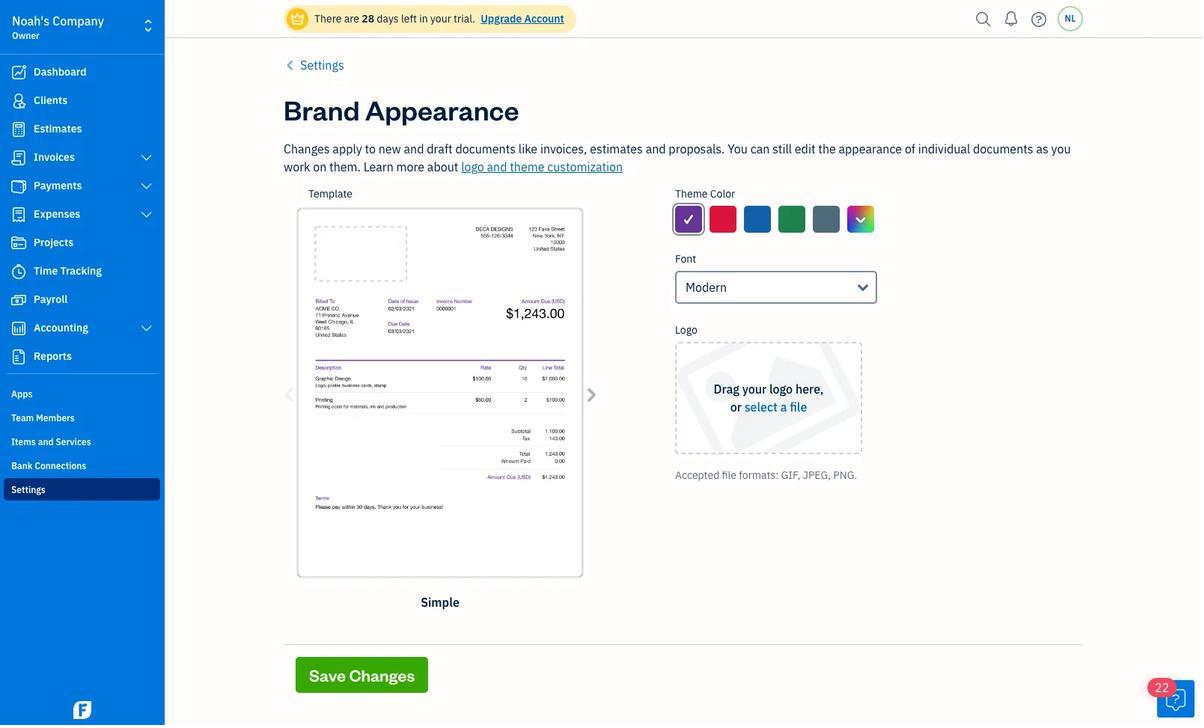 Task type: describe. For each thing, give the bounding box(es) containing it.
time tracking link
[[4, 258, 160, 285]]

account
[[524, 12, 564, 25]]

payment image
[[10, 179, 28, 194]]

bank
[[11, 460, 33, 472]]

chevronleft image
[[284, 56, 298, 74]]

estimates
[[34, 122, 82, 136]]

your inside the "drag your logo here , or select a file"
[[742, 382, 767, 397]]

theme
[[675, 187, 708, 201]]

timer image
[[10, 264, 28, 279]]

settings link
[[4, 478, 160, 501]]

reports link
[[4, 344, 160, 371]]

individual
[[918, 141, 970, 156]]

go to help image
[[1027, 8, 1051, 30]]

customization
[[547, 159, 623, 174]]

formats:
[[739, 469, 779, 482]]

estimates
[[590, 141, 643, 156]]

draft
[[427, 141, 453, 156]]

bank connections link
[[4, 454, 160, 477]]

changes inside changes apply to new and draft documents like invoices, estimates and proposals. you can still edit the appearance of individual documents as you work on them. learn more about
[[284, 141, 330, 156]]

0 horizontal spatial your
[[430, 12, 451, 25]]

changes apply to new and draft documents like invoices, estimates and proposals. you can still edit the appearance of individual documents as you work on them. learn more about
[[284, 141, 1071, 174]]

drag
[[714, 382, 740, 397]]

1 vertical spatial file
[[722, 469, 737, 482]]

next image
[[581, 385, 600, 405]]

still
[[773, 141, 792, 156]]

owner
[[12, 30, 40, 41]]

time
[[34, 264, 58, 278]]

and right estimates
[[646, 141, 666, 156]]

dashboard
[[34, 65, 87, 79]]

apply
[[333, 141, 362, 156]]

main element
[[0, 0, 202, 725]]

members
[[36, 413, 75, 424]]

the
[[818, 141, 836, 156]]

as
[[1036, 141, 1049, 156]]

0 horizontal spatial logo
[[461, 159, 484, 174]]

invoices
[[34, 150, 75, 164]]

apps
[[11, 389, 33, 400]]

noah's
[[12, 13, 50, 28]]

simple
[[421, 595, 460, 610]]

accounting link
[[4, 315, 160, 342]]

chevron large down image for payments
[[140, 180, 153, 192]]

them.
[[329, 159, 361, 174]]

font
[[675, 252, 696, 266]]

nl button
[[1058, 6, 1083, 31]]

projects
[[34, 236, 74, 249]]

and left the theme
[[487, 159, 507, 174]]

theme
[[510, 159, 545, 174]]

money image
[[10, 293, 28, 308]]

png.
[[834, 469, 857, 482]]

jpeg,
[[803, 469, 831, 482]]

template
[[308, 187, 353, 201]]

work
[[284, 159, 310, 174]]

a
[[781, 400, 787, 415]]

logo
[[675, 323, 698, 337]]

apps link
[[4, 383, 160, 405]]

to
[[365, 141, 376, 156]]

you
[[728, 141, 748, 156]]

dashboard image
[[10, 65, 28, 80]]

chevron large down image for accounting
[[140, 323, 153, 335]]

proposals.
[[669, 141, 725, 156]]

company
[[52, 13, 104, 28]]

,
[[820, 382, 824, 397]]

payroll
[[34, 293, 68, 306]]

trial.
[[454, 12, 475, 25]]

appearance
[[365, 92, 519, 127]]

color
[[710, 187, 735, 201]]

team
[[11, 413, 34, 424]]

in
[[419, 12, 428, 25]]

and up more
[[404, 141, 424, 156]]

1 documents from the left
[[456, 141, 516, 156]]

2 documents from the left
[[973, 141, 1034, 156]]

invoices link
[[4, 144, 160, 171]]

modern
[[686, 280, 727, 295]]

gif,
[[781, 469, 801, 482]]

notifications image
[[999, 4, 1023, 34]]

new
[[379, 141, 401, 156]]

project image
[[10, 236, 28, 251]]

invoices,
[[540, 141, 587, 156]]

estimate image
[[10, 122, 28, 137]]

upgrade
[[481, 12, 522, 25]]

reports
[[34, 350, 72, 363]]

like
[[519, 141, 538, 156]]

connections
[[35, 460, 86, 472]]

28
[[362, 12, 374, 25]]



Task type: locate. For each thing, give the bounding box(es) containing it.
about
[[427, 159, 458, 174]]

payroll link
[[4, 287, 160, 314]]

22
[[1155, 681, 1170, 695]]

0 horizontal spatial file
[[722, 469, 737, 482]]

items
[[11, 436, 36, 448]]

settings
[[300, 58, 344, 73], [11, 484, 46, 496]]

chart image
[[10, 321, 28, 336]]

or
[[730, 400, 742, 415]]

0 vertical spatial your
[[430, 12, 451, 25]]

report image
[[10, 350, 28, 365]]

invoice image
[[10, 150, 28, 165]]

chevron large down image inside expenses link
[[140, 209, 153, 221]]

there
[[314, 12, 342, 25]]

documents
[[456, 141, 516, 156], [973, 141, 1034, 156]]

0 vertical spatial changes
[[284, 141, 330, 156]]

services
[[56, 436, 91, 448]]

settings down bank
[[11, 484, 46, 496]]

brand appearance
[[284, 92, 519, 127]]

documents left as in the top of the page
[[973, 141, 1034, 156]]

1 horizontal spatial logo
[[770, 382, 793, 397]]

3 chevron large down image from the top
[[140, 323, 153, 335]]

changes inside the save changes button
[[349, 665, 415, 686]]

of
[[905, 141, 916, 156]]

1 vertical spatial chevron large down image
[[140, 209, 153, 221]]

logo and theme customization link
[[461, 159, 623, 174]]

edit
[[795, 141, 816, 156]]

logo inside the "drag your logo here , or select a file"
[[770, 382, 793, 397]]

items and services link
[[4, 430, 160, 453]]

0 vertical spatial logo
[[461, 159, 484, 174]]

days
[[377, 12, 399, 25]]

clients
[[34, 94, 68, 107]]

tracking
[[60, 264, 102, 278]]

0 vertical spatial chevron large down image
[[140, 180, 153, 192]]

accounting
[[34, 321, 88, 335]]

0 horizontal spatial settings
[[11, 484, 46, 496]]

file inside the "drag your logo here , or select a file"
[[790, 400, 807, 415]]

expenses link
[[4, 201, 160, 228]]

chevron large down image inside payments link
[[140, 180, 153, 192]]

upgrade account link
[[478, 12, 564, 25]]

can
[[751, 141, 770, 156]]

estimates link
[[4, 116, 160, 143]]

your right in
[[430, 12, 451, 25]]

changes right 'save'
[[349, 665, 415, 686]]

file left formats:
[[722, 469, 737, 482]]

you
[[1052, 141, 1071, 156]]

settings button
[[284, 56, 344, 74]]

payments link
[[4, 173, 160, 200]]

1 horizontal spatial your
[[742, 382, 767, 397]]

accepted file formats: gif, jpeg, png.
[[675, 469, 857, 482]]

here
[[796, 382, 820, 397]]

documents left like
[[456, 141, 516, 156]]

time tracking
[[34, 264, 102, 278]]

0 horizontal spatial documents
[[456, 141, 516, 156]]

search image
[[972, 8, 996, 30]]

crown image
[[290, 11, 305, 27]]

projects link
[[4, 230, 160, 257]]

save
[[309, 665, 346, 686]]

1 horizontal spatial changes
[[349, 665, 415, 686]]

resource center badge image
[[1157, 681, 1195, 718]]

settings inside button
[[300, 58, 344, 73]]

bank connections
[[11, 460, 86, 472]]

changes up work
[[284, 141, 330, 156]]

chevron large down image
[[140, 152, 153, 164]]

custom image
[[854, 210, 868, 228]]

freshbooks image
[[70, 701, 94, 719]]

file right the a
[[790, 400, 807, 415]]

payments
[[34, 179, 82, 192]]

settings inside the main element
[[11, 484, 46, 496]]

0 vertical spatial file
[[790, 400, 807, 415]]

0 vertical spatial settings
[[300, 58, 344, 73]]

1 horizontal spatial file
[[790, 400, 807, 415]]

chevron large down image
[[140, 180, 153, 192], [140, 209, 153, 221], [140, 323, 153, 335]]

1 vertical spatial settings
[[11, 484, 46, 496]]

drag your logo here , or select a file
[[714, 382, 824, 415]]

your
[[430, 12, 451, 25], [742, 382, 767, 397]]

expense image
[[10, 207, 28, 222]]

theme color
[[675, 187, 735, 201]]

logo
[[461, 159, 484, 174], [770, 382, 793, 397]]

chevron large down image for expenses
[[140, 209, 153, 221]]

22 button
[[1148, 678, 1195, 718]]

Font field
[[675, 271, 877, 304]]

accepted
[[675, 469, 720, 482]]

and inside items and services link
[[38, 436, 54, 448]]

clients link
[[4, 88, 160, 115]]

team members
[[11, 413, 75, 424]]

brand
[[284, 92, 360, 127]]

1 vertical spatial your
[[742, 382, 767, 397]]

dashboard link
[[4, 59, 160, 86]]

client image
[[10, 94, 28, 109]]

save changes button
[[296, 657, 428, 693]]

1 horizontal spatial settings
[[300, 58, 344, 73]]

appearance
[[839, 141, 902, 156]]

purple image
[[682, 210, 696, 228]]

logo up the a
[[770, 382, 793, 397]]

more
[[396, 159, 425, 174]]

are
[[344, 12, 359, 25]]

logo right about
[[461, 159, 484, 174]]

logo and theme customization
[[461, 159, 623, 174]]

settings right chevronleft 'image'
[[300, 58, 344, 73]]

save changes
[[309, 665, 415, 686]]

expenses
[[34, 207, 80, 221]]

select
[[745, 400, 778, 415]]

and
[[404, 141, 424, 156], [646, 141, 666, 156], [487, 159, 507, 174], [38, 436, 54, 448]]

1 vertical spatial changes
[[349, 665, 415, 686]]

noah's company owner
[[12, 13, 104, 41]]

previous image
[[280, 385, 299, 405]]

nl
[[1065, 13, 1076, 24]]

1 chevron large down image from the top
[[140, 180, 153, 192]]

your up 'select'
[[742, 382, 767, 397]]

2 vertical spatial chevron large down image
[[140, 323, 153, 335]]

left
[[401, 12, 417, 25]]

team members link
[[4, 407, 160, 429]]

1 vertical spatial logo
[[770, 382, 793, 397]]

items and services
[[11, 436, 91, 448]]

learn
[[364, 159, 394, 174]]

1 horizontal spatial documents
[[973, 141, 1034, 156]]

2 chevron large down image from the top
[[140, 209, 153, 221]]

on
[[313, 159, 327, 174]]

0 horizontal spatial changes
[[284, 141, 330, 156]]

and right items
[[38, 436, 54, 448]]



Task type: vqa. For each thing, say whether or not it's contained in the screenshot.
Range
no



